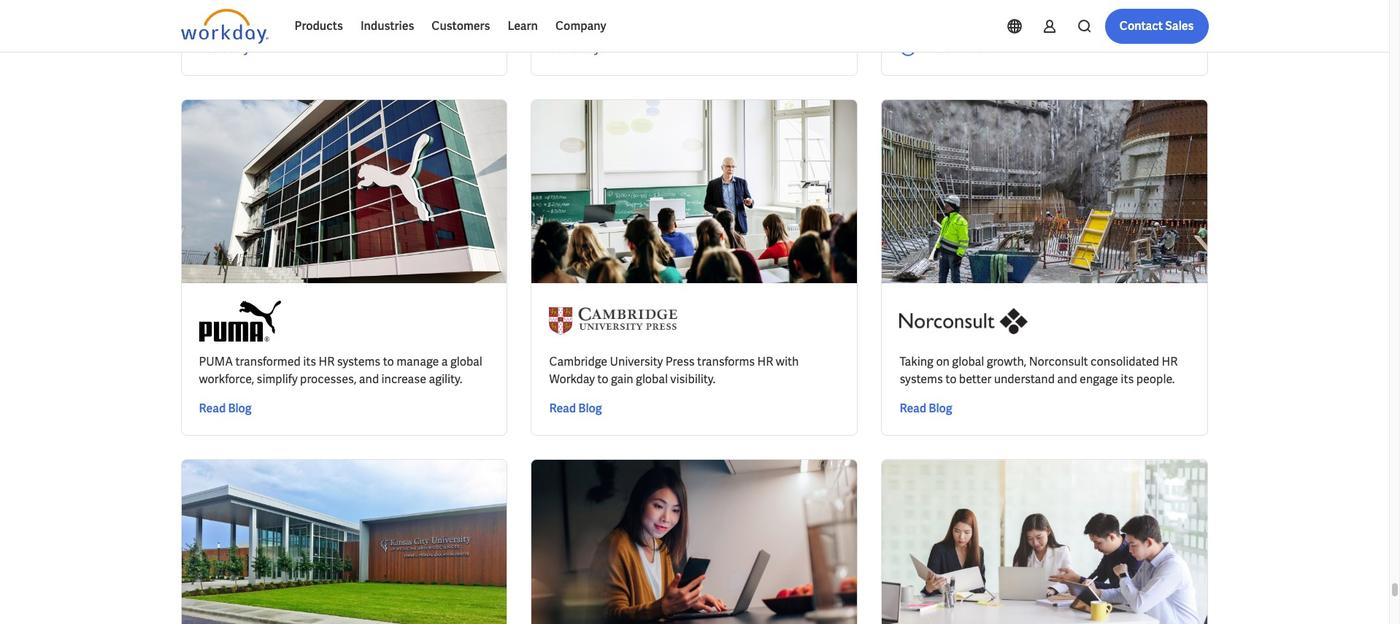 Task type: describe. For each thing, give the bounding box(es) containing it.
workday
[[549, 372, 595, 387]]

taking
[[900, 354, 934, 369]]

to inside puma transformed its hr systems to manage a global workforce, simplify processes, and increase agility.
[[383, 354, 394, 369]]

consolidated
[[1091, 354, 1159, 369]]

transforms
[[697, 354, 755, 369]]

1 story from the left
[[221, 41, 250, 56]]

2 see from the left
[[549, 41, 569, 56]]

global inside taking on global growth, norconsult consolidated hr systems to better understand and engage its people.
[[952, 354, 984, 369]]

puma
[[199, 354, 233, 369]]

puma image
[[199, 301, 281, 342]]

and inside taking on global growth, norconsult consolidated hr systems to better understand and engage its people.
[[1057, 372, 1077, 387]]

and inside puma transformed its hr systems to manage a global workforce, simplify processes, and increase agility.
[[359, 372, 379, 387]]

industry
[[270, 16, 309, 29]]

its inside taking on global growth, norconsult consolidated hr systems to better understand and engage its people.
[[1121, 372, 1134, 387]]

business outcome
[[361, 16, 448, 29]]

understand
[[994, 372, 1055, 387]]

puma transformed its hr systems to manage a global workforce, simplify processes, and increase agility.
[[199, 354, 482, 387]]

customers
[[432, 18, 490, 34]]

on
[[936, 354, 950, 369]]

read blog link for cambridge university press transforms hr with workday to gain global visibility.
[[549, 400, 602, 418]]

more
[[501, 16, 525, 29]]

industry button
[[258, 8, 338, 37]]

workforce,
[[199, 372, 254, 387]]

blog for better
[[929, 401, 952, 416]]

read blog for puma transformed its hr systems to manage a global workforce, simplify processes, and increase agility.
[[199, 401, 252, 416]]

topic button
[[181, 8, 246, 37]]

1 see story link from the left
[[199, 40, 250, 58]]

systems inside taking on global growth, norconsult consolidated hr systems to better understand and engage its people.
[[900, 372, 943, 387]]

outcome
[[405, 16, 448, 29]]

learn button
[[499, 9, 547, 44]]

better
[[959, 372, 991, 387]]

read blog link for puma transformed its hr systems to manage a global workforce, simplify processes, and increase agility.
[[199, 400, 252, 418]]

processes,
[[300, 372, 356, 387]]

read blog link for taking on global growth, norconsult consolidated hr systems to better understand and engage its people.
[[900, 400, 952, 418]]

university
[[610, 354, 663, 369]]

blog for workforce,
[[228, 401, 252, 416]]

agility.
[[429, 372, 462, 387]]

read blog for taking on global growth, norconsult consolidated hr systems to better understand and engage its people.
[[900, 401, 952, 416]]

2 see story link from the left
[[549, 40, 600, 58]]

a
[[441, 354, 448, 369]]

watch video
[[923, 41, 990, 56]]

industries
[[360, 18, 414, 34]]

business outcome button
[[349, 8, 477, 37]]

taking on global growth, norconsult consolidated hr systems to better understand and engage its people.
[[900, 354, 1178, 387]]

to inside cambridge university press transforms hr with workday to gain global visibility.
[[597, 372, 608, 387]]

gain
[[611, 372, 633, 387]]

manage
[[397, 354, 439, 369]]

clear all button
[[566, 8, 614, 37]]

business
[[361, 16, 403, 29]]

global inside puma transformed its hr systems to manage a global workforce, simplify processes, and increase agility.
[[450, 354, 482, 369]]

read for taking on global growth, norconsult consolidated hr systems to better understand and engage its people.
[[900, 401, 926, 416]]

people.
[[1136, 372, 1175, 387]]

go to the homepage image
[[181, 9, 268, 44]]

learn
[[508, 18, 538, 34]]

products
[[295, 18, 343, 34]]

Search Customer Stories text field
[[1001, 9, 1180, 35]]

simplify
[[257, 372, 298, 387]]

norconsult image
[[900, 301, 1028, 342]]



Task type: vqa. For each thing, say whether or not it's contained in the screenshot.
University
yes



Task type: locate. For each thing, give the bounding box(es) containing it.
2 hr from the left
[[757, 354, 773, 369]]

to inside taking on global growth, norconsult consolidated hr systems to better understand and engage its people.
[[945, 372, 957, 387]]

its
[[303, 354, 316, 369], [1121, 372, 1134, 387]]

blog for global
[[578, 401, 602, 416]]

2 read blog from the left
[[549, 401, 602, 416]]

0 horizontal spatial see story
[[199, 41, 250, 56]]

0 horizontal spatial systems
[[337, 354, 380, 369]]

to down the on
[[945, 372, 957, 387]]

and down norconsult
[[1057, 372, 1077, 387]]

0 horizontal spatial read
[[199, 401, 226, 416]]

1 horizontal spatial and
[[1057, 372, 1077, 387]]

its down consolidated
[[1121, 372, 1134, 387]]

read for cambridge university press transforms hr with workday to gain global visibility.
[[549, 401, 576, 416]]

read blog for cambridge university press transforms hr with workday to gain global visibility.
[[549, 401, 602, 416]]

global up better
[[952, 354, 984, 369]]

read down 'workforce,' at the left of page
[[199, 401, 226, 416]]

topic
[[192, 16, 217, 29]]

0 horizontal spatial see story link
[[199, 40, 250, 58]]

0 horizontal spatial blog
[[228, 401, 252, 416]]

read down workday
[[549, 401, 576, 416]]

1 read from the left
[[199, 401, 226, 416]]

1 horizontal spatial read blog
[[549, 401, 602, 416]]

1 blog from the left
[[228, 401, 252, 416]]

read blog
[[199, 401, 252, 416], [549, 401, 602, 416], [900, 401, 952, 416]]

story down the company
[[571, 41, 600, 56]]

and
[[359, 372, 379, 387], [1057, 372, 1077, 387]]

2 and from the left
[[1057, 372, 1077, 387]]

blog down the on
[[929, 401, 952, 416]]

its up processes,
[[303, 354, 316, 369]]

contact
[[1120, 18, 1163, 34]]

1 hr from the left
[[319, 354, 335, 369]]

blog
[[228, 401, 252, 416], [578, 401, 602, 416], [929, 401, 952, 416]]

1 read blog from the left
[[199, 401, 252, 416]]

story down topic button
[[221, 41, 250, 56]]

read for puma transformed its hr systems to manage a global workforce, simplify processes, and increase agility.
[[199, 401, 226, 416]]

customers button
[[423, 9, 499, 44]]

blog down workday
[[578, 401, 602, 416]]

see story
[[199, 41, 250, 56], [549, 41, 600, 56]]

0 horizontal spatial see
[[199, 41, 219, 56]]

global inside cambridge university press transforms hr with workday to gain global visibility.
[[636, 372, 668, 387]]

read down taking
[[900, 401, 926, 416]]

story
[[221, 41, 250, 56], [571, 41, 600, 56]]

1 see story from the left
[[199, 41, 250, 56]]

read blog down taking
[[900, 401, 952, 416]]

3 read from the left
[[900, 401, 926, 416]]

2 horizontal spatial blog
[[929, 401, 952, 416]]

see down the company
[[549, 41, 569, 56]]

0 vertical spatial its
[[303, 354, 316, 369]]

increase
[[381, 372, 426, 387]]

company
[[555, 18, 606, 34]]

3 read blog from the left
[[900, 401, 952, 416]]

read blog down workday
[[549, 401, 602, 416]]

clear all
[[571, 16, 609, 29]]

all
[[597, 16, 609, 29]]

1 horizontal spatial see story
[[549, 41, 600, 56]]

industries button
[[352, 9, 423, 44]]

and left "increase"
[[359, 372, 379, 387]]

sales
[[1165, 18, 1194, 34]]

to up "increase"
[[383, 354, 394, 369]]

1 and from the left
[[359, 372, 379, 387]]

2 horizontal spatial read blog link
[[900, 400, 952, 418]]

hr up processes,
[[319, 354, 335, 369]]

read blog down 'workforce,' at the left of page
[[199, 401, 252, 416]]

see story down topic button
[[199, 41, 250, 56]]

engage
[[1080, 372, 1118, 387]]

2 horizontal spatial read blog
[[900, 401, 952, 416]]

3 read blog link from the left
[[900, 400, 952, 418]]

hr inside cambridge university press transforms hr with workday to gain global visibility.
[[757, 354, 773, 369]]

1 read blog link from the left
[[199, 400, 252, 418]]

1 horizontal spatial see story link
[[549, 40, 600, 58]]

1 horizontal spatial read
[[549, 401, 576, 416]]

1 see from the left
[[199, 41, 219, 56]]

2 blog from the left
[[578, 401, 602, 416]]

read blog link down taking
[[900, 400, 952, 418]]

2 see story from the left
[[549, 41, 600, 56]]

0 horizontal spatial its
[[303, 354, 316, 369]]

0 horizontal spatial and
[[359, 372, 379, 387]]

cambridge university press transforms hr with workday to gain global visibility.
[[549, 354, 799, 387]]

2 read blog link from the left
[[549, 400, 602, 418]]

see down topic
[[199, 41, 219, 56]]

see story link
[[199, 40, 250, 58], [549, 40, 600, 58]]

hr inside taking on global growth, norconsult consolidated hr systems to better understand and engage its people.
[[1162, 354, 1178, 369]]

0 horizontal spatial read blog link
[[199, 400, 252, 418]]

systems
[[337, 354, 380, 369], [900, 372, 943, 387]]

2 horizontal spatial global
[[952, 354, 984, 369]]

systems up processes,
[[337, 354, 380, 369]]

watch video link
[[900, 40, 990, 58]]

cambridge
[[549, 354, 607, 369]]

with
[[776, 354, 799, 369]]

1 horizontal spatial story
[[571, 41, 600, 56]]

clear
[[571, 16, 595, 29]]

systems down taking
[[900, 372, 943, 387]]

hr left with
[[757, 354, 773, 369]]

hr up the people.
[[1162, 354, 1178, 369]]

1 vertical spatial systems
[[900, 372, 943, 387]]

its inside puma transformed its hr systems to manage a global workforce, simplify processes, and increase agility.
[[303, 354, 316, 369]]

2 horizontal spatial to
[[945, 372, 957, 387]]

norconsult
[[1029, 354, 1088, 369]]

read blog link down 'workforce,' at the left of page
[[199, 400, 252, 418]]

read
[[199, 401, 226, 416], [549, 401, 576, 416], [900, 401, 926, 416]]

1 horizontal spatial blog
[[578, 401, 602, 416]]

press
[[665, 354, 695, 369]]

1 horizontal spatial global
[[636, 372, 668, 387]]

hr
[[319, 354, 335, 369], [757, 354, 773, 369], [1162, 354, 1178, 369]]

3 hr from the left
[[1162, 354, 1178, 369]]

1 vertical spatial its
[[1121, 372, 1134, 387]]

products button
[[286, 9, 352, 44]]

see story down the company
[[549, 41, 600, 56]]

blog down 'workforce,' at the left of page
[[228, 401, 252, 416]]

1 horizontal spatial see
[[549, 41, 569, 56]]

0 horizontal spatial hr
[[319, 354, 335, 369]]

global right a
[[450, 354, 482, 369]]

0 vertical spatial systems
[[337, 354, 380, 369]]

contact sales
[[1120, 18, 1194, 34]]

contact sales link
[[1105, 9, 1208, 44]]

0 horizontal spatial read blog
[[199, 401, 252, 416]]

read blog link down workday
[[549, 400, 602, 418]]

0 horizontal spatial global
[[450, 354, 482, 369]]

cambridge university press image
[[549, 301, 678, 342]]

global
[[450, 354, 482, 369], [952, 354, 984, 369], [636, 372, 668, 387]]

watch
[[923, 41, 957, 56]]

growth,
[[987, 354, 1026, 369]]

0 horizontal spatial story
[[221, 41, 250, 56]]

1 horizontal spatial its
[[1121, 372, 1134, 387]]

see story link down the company
[[549, 40, 600, 58]]

see story link down topic button
[[199, 40, 250, 58]]

video
[[959, 41, 990, 56]]

2 horizontal spatial hr
[[1162, 354, 1178, 369]]

1 horizontal spatial hr
[[757, 354, 773, 369]]

2 read from the left
[[549, 401, 576, 416]]

0 horizontal spatial to
[[383, 354, 394, 369]]

1 horizontal spatial systems
[[900, 372, 943, 387]]

3 blog from the left
[[929, 401, 952, 416]]

hr inside puma transformed its hr systems to manage a global workforce, simplify processes, and increase agility.
[[319, 354, 335, 369]]

transformed
[[235, 354, 301, 369]]

global down university
[[636, 372, 668, 387]]

1 horizontal spatial read blog link
[[549, 400, 602, 418]]

read blog link
[[199, 400, 252, 418], [549, 400, 602, 418], [900, 400, 952, 418]]

more button
[[489, 8, 555, 37]]

2 horizontal spatial read
[[900, 401, 926, 416]]

to left gain
[[597, 372, 608, 387]]

2 story from the left
[[571, 41, 600, 56]]

systems inside puma transformed its hr systems to manage a global workforce, simplify processes, and increase agility.
[[337, 354, 380, 369]]

visibility.
[[670, 372, 715, 387]]

see
[[199, 41, 219, 56], [549, 41, 569, 56]]

to
[[383, 354, 394, 369], [597, 372, 608, 387], [945, 372, 957, 387]]

1 horizontal spatial to
[[597, 372, 608, 387]]

company button
[[547, 9, 615, 44]]



